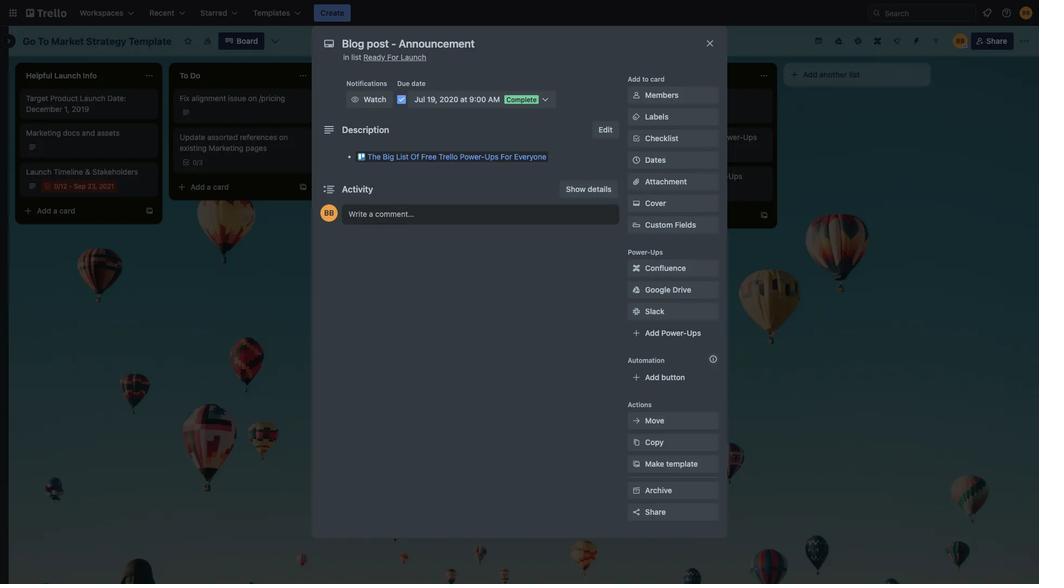 Task type: vqa. For each thing, say whether or not it's contained in the screenshot.
the Color: red, title: "Blocker" element
no



Task type: describe. For each thing, give the bounding box(es) containing it.
Write a comment text field
[[342, 205, 619, 224]]

sm image for archive
[[631, 486, 642, 496]]

to
[[642, 75, 649, 83]]

add a card for update assorted references on existing marketing pages
[[191, 183, 229, 192]]

copy link
[[628, 434, 719, 451]]

0 vertical spatial launch
[[401, 53, 426, 62]]

a down quotes/testimonials
[[361, 129, 365, 137]]

1 horizontal spatial share button
[[971, 32, 1014, 50]]

2020 for jul 19, 2020 at 9:00 am
[[440, 95, 458, 104]]

cover link
[[628, 195, 719, 212]]

star or unstar board image
[[184, 37, 192, 45]]

members
[[645, 91, 679, 100]]

create from template… image
[[145, 207, 154, 215]]

2 horizontal spatial on
[[708, 133, 716, 142]]

customize views image
[[270, 36, 281, 47]]

in-app announcement link
[[487, 171, 613, 182]]

december
[[26, 105, 62, 114]]

&
[[85, 168, 90, 176]]

doc
[[681, 94, 695, 103]]

in list ready for launch
[[343, 53, 426, 62]]

confluence
[[645, 264, 686, 273]]

sales
[[641, 172, 660, 181]]

complete
[[507, 96, 537, 103]]

gather
[[333, 94, 357, 103]]

add a card button up big
[[327, 124, 448, 142]]

edit
[[599, 125, 613, 134]]

0 vertical spatial list
[[351, 53, 361, 62]]

mark due date as complete image
[[397, 95, 406, 104]]

custom fields
[[645, 221, 696, 229]]

add a card for marketing docs and assets
[[37, 206, 75, 215]]

switch to… image
[[8, 8, 18, 18]]

2021
[[99, 182, 114, 190]]

social promotion
[[487, 94, 546, 103]]

13,
[[668, 109, 677, 116]]

aug 21, 2020
[[500, 109, 540, 116]]

show details link
[[560, 181, 618, 198]]

share for right the share "button"
[[987, 37, 1007, 45]]

ready for launch link
[[364, 53, 426, 62]]

sm image for slack
[[631, 306, 642, 317]]

target
[[26, 94, 48, 103]]

show menu image
[[1019, 36, 1030, 47]]

board link
[[218, 32, 264, 50]]

target product launch date: december 1, 2019
[[26, 94, 126, 114]]

sm image for labels
[[631, 111, 642, 122]]

add a card button for update assorted references on existing marketing pages
[[173, 179, 294, 196]]

move
[[645, 416, 664, 425]]

add a card button for marketing training on power-ups
[[634, 207, 756, 224]]

the big list of free trello power-ups for everyone link
[[355, 151, 549, 163]]

share for the left the share "button"
[[645, 508, 666, 517]]

alignment
[[192, 94, 226, 103]]

training for sales
[[662, 172, 690, 181]]

assorted
[[207, 133, 238, 142]]

card up the
[[367, 129, 383, 137]]

add another list button
[[784, 63, 931, 87]]

0 / 3
[[193, 159, 203, 166]]

google drive
[[645, 286, 691, 294]]

update assorted references on existing marketing pages
[[180, 133, 288, 153]]

Search field
[[881, 5, 976, 21]]

everyone
[[514, 152, 546, 161]]

edit button
[[592, 121, 619, 139]]

a for marketing training on power-ups
[[668, 211, 672, 220]]

strategy
[[86, 35, 126, 47]]

0 horizontal spatial for
[[387, 53, 399, 62]]

power- down slack
[[661, 329, 687, 338]]

Nov 13, 2020 checkbox
[[641, 106, 698, 119]]

add a card down quotes/testimonials
[[344, 129, 383, 137]]

0 horizontal spatial bob builder (bobbuilder40) image
[[320, 205, 338, 222]]

sm image for cover
[[631, 198, 642, 209]]

app
[[497, 172, 511, 181]]

attachment
[[645, 177, 687, 186]]

copy
[[645, 438, 664, 447]]

go to market strategy template
[[23, 35, 172, 47]]

attachment button
[[628, 173, 719, 191]]

2019
[[72, 105, 89, 114]]

announcement
[[513, 172, 566, 181]]

google
[[645, 286, 671, 294]]

add button button
[[628, 369, 719, 386]]

/ for 3
[[197, 159, 199, 166]]

docs
[[63, 129, 80, 137]]

make template
[[645, 460, 698, 469]]

power- up "confluence"
[[628, 248, 650, 256]]

create from template… image for update assorted references on existing marketing pages
[[299, 183, 307, 192]]

23,
[[87, 182, 97, 190]]

/pricing
[[259, 94, 285, 103]]

aug
[[500, 109, 512, 116]]

sm image for make template
[[631, 459, 642, 470]]

am
[[488, 95, 500, 104]]

in
[[343, 53, 349, 62]]

timeline
[[54, 168, 83, 176]]

0 / 12 • sep 23, 2021
[[54, 182, 114, 190]]

1,
[[64, 105, 70, 114]]

of
[[411, 152, 419, 161]]

jul for jul 19, 2020
[[500, 148, 509, 155]]

template
[[666, 460, 698, 469]]

add power-ups
[[645, 329, 701, 338]]

2 vertical spatial launch
[[26, 168, 52, 176]]

due date
[[397, 80, 426, 87]]

the
[[368, 152, 381, 161]]

•
[[69, 182, 72, 190]]

to
[[38, 35, 49, 47]]

for inside button
[[501, 152, 512, 161]]

nov for sales
[[654, 187, 666, 194]]

notifications
[[346, 80, 387, 87]]

gather customer quotes/testimonials
[[333, 94, 402, 114]]

create from template… image for marketing training on power-ups
[[760, 211, 769, 220]]

existing
[[180, 144, 207, 153]]

assets
[[97, 129, 120, 137]]

2020 for nov 9, 2020
[[675, 148, 691, 155]]

big
[[383, 152, 394, 161]]

add power-ups link
[[628, 325, 719, 342]]

jul for jul 19, 2020 at 9:00 am
[[415, 95, 425, 104]]

9,
[[668, 148, 674, 155]]

a for update assorted references on existing marketing pages
[[207, 183, 211, 192]]

update assorted references on existing marketing pages link
[[180, 132, 305, 154]]

in-app announcement
[[487, 172, 566, 181]]

19, for jul 19, 2020 at 9:00 am
[[427, 95, 438, 104]]

2020 for nov 14, 2020
[[678, 187, 694, 194]]

power- down 'messaging doc' link
[[718, 133, 743, 142]]

sm image for confluence
[[631, 263, 642, 274]]

21,
[[514, 109, 523, 116]]

another
[[820, 70, 847, 79]]

labels link
[[628, 108, 719, 126]]



Task type: locate. For each thing, give the bounding box(es) containing it.
template
[[129, 35, 172, 47]]

share button down archive link
[[628, 504, 719, 521]]

calendar power-up image
[[814, 36, 823, 45]]

1 vertical spatial bob builder (bobbuilder40) image
[[320, 205, 338, 222]]

1 vertical spatial for
[[501, 152, 512, 161]]

move link
[[628, 412, 719, 430]]

stakeholders
[[92, 168, 138, 176]]

1 vertical spatial launch
[[80, 94, 105, 103]]

1 horizontal spatial on
[[279, 133, 288, 142]]

marketing docs and assets link
[[26, 128, 152, 139]]

1 horizontal spatial launch
[[80, 94, 105, 103]]

sm image left slack
[[631, 306, 642, 317]]

a for marketing docs and assets
[[53, 206, 57, 215]]

nov for messaging
[[654, 109, 666, 116]]

a down update assorted references on existing marketing pages
[[207, 183, 211, 192]]

sm image down 'power-ups'
[[631, 263, 642, 274]]

on inside update assorted references on existing marketing pages
[[279, 133, 288, 142]]

0 horizontal spatial 19,
[[427, 95, 438, 104]]

Mark due date as complete checkbox
[[397, 95, 406, 104]]

archive link
[[628, 482, 719, 500]]

sm image left "labels"
[[631, 111, 642, 122]]

marketing training on power-ups
[[641, 133, 757, 142]]

checklist
[[645, 134, 678, 143]]

sm image left google
[[631, 285, 642, 296]]

0 for 0 / 12 • sep 23, 2021
[[54, 182, 58, 190]]

2 horizontal spatial marketing
[[641, 133, 676, 142]]

due
[[397, 80, 410, 87]]

checklist link
[[628, 130, 719, 147]]

launch inside target product launch date: december 1, 2019
[[80, 94, 105, 103]]

2020 right 13,
[[678, 109, 694, 116]]

/
[[197, 159, 199, 166], [58, 182, 60, 190]]

add a card button down the sep
[[19, 202, 141, 220]]

market
[[51, 35, 84, 47]]

sm image left cover in the right of the page
[[631, 198, 642, 209]]

2 horizontal spatial launch
[[401, 53, 426, 62]]

marketing docs and assets
[[26, 129, 120, 137]]

show
[[566, 185, 586, 194]]

2020 for nov 13, 2020
[[678, 109, 694, 116]]

jul inside checkbox
[[500, 148, 509, 155]]

0 vertical spatial jul
[[415, 95, 425, 104]]

on for references
[[279, 133, 288, 142]]

marketing inside update assorted references on existing marketing pages
[[209, 144, 244, 153]]

trello
[[439, 152, 458, 161]]

sm image inside watch button
[[350, 94, 360, 105]]

sm image
[[350, 94, 360, 105], [631, 133, 642, 144], [631, 263, 642, 274], [631, 306, 642, 317]]

None text field
[[337, 34, 694, 53]]

1 horizontal spatial jul
[[500, 148, 509, 155]]

sales training on power-ups link
[[641, 171, 766, 182]]

details
[[588, 185, 612, 194]]

/ left "•"
[[58, 182, 60, 190]]

card for marketing docs and assets
[[59, 206, 75, 215]]

ups inside button
[[485, 152, 499, 161]]

training inside 'marketing training on power-ups' link
[[678, 133, 706, 142]]

sm image inside archive link
[[631, 486, 642, 496]]

marketing for marketing training on power-ups
[[641, 133, 676, 142]]

ups
[[743, 133, 757, 142], [485, 152, 499, 161], [729, 172, 742, 181], [650, 248, 663, 256], [687, 329, 701, 338]]

8 sm image from the top
[[631, 486, 642, 496]]

social promotion link
[[487, 93, 613, 104]]

drive
[[673, 286, 691, 294]]

actions
[[628, 401, 652, 409]]

0 vertical spatial training
[[678, 133, 706, 142]]

1 vertical spatial share button
[[628, 504, 719, 521]]

labels
[[645, 112, 669, 121]]

free
[[421, 152, 437, 161]]

for right ready
[[387, 53, 399, 62]]

/ down existing
[[197, 159, 199, 166]]

sm image for copy
[[631, 437, 642, 448]]

watch
[[364, 95, 386, 104]]

0 horizontal spatial launch
[[26, 168, 52, 176]]

nov 13, 2020
[[654, 109, 694, 116]]

2 vertical spatial nov
[[654, 187, 666, 194]]

add a card button for marketing docs and assets
[[19, 202, 141, 220]]

add button
[[645, 373, 685, 382]]

share button
[[971, 32, 1014, 50], [628, 504, 719, 521]]

0 horizontal spatial list
[[351, 53, 361, 62]]

add a card for marketing training on power-ups
[[652, 211, 690, 220]]

custom
[[645, 221, 673, 229]]

training for marketing
[[678, 133, 706, 142]]

a
[[361, 129, 365, 137], [207, 183, 211, 192], [53, 206, 57, 215], [668, 211, 672, 220]]

card down "•"
[[59, 206, 75, 215]]

on for issue
[[248, 94, 257, 103]]

marketing up nov 9, 2020 checkbox
[[641, 133, 676, 142]]

bob builder (bobbuilder40) image
[[1020, 6, 1033, 19]]

cover
[[645, 199, 666, 208]]

sm image for checklist
[[631, 133, 642, 144]]

workspace visible image
[[203, 37, 212, 45]]

1 nov from the top
[[654, 109, 666, 116]]

0 horizontal spatial marketing
[[26, 129, 61, 137]]

sm image for google drive
[[631, 285, 642, 296]]

launch
[[401, 53, 426, 62], [80, 94, 105, 103], [26, 168, 52, 176]]

0 left 3
[[193, 159, 197, 166]]

sm image inside copy link
[[631, 437, 642, 448]]

on right references
[[279, 133, 288, 142]]

1 vertical spatial 19,
[[511, 148, 520, 155]]

references
[[240, 133, 277, 142]]

1 horizontal spatial marketing
[[209, 144, 244, 153]]

1 vertical spatial training
[[662, 172, 690, 181]]

jul up app
[[500, 148, 509, 155]]

marketing down december
[[26, 129, 61, 137]]

2020 right 21,
[[524, 109, 540, 116]]

sales training on power-ups
[[641, 172, 742, 181]]

bob builder (bobbuilder40) image
[[953, 34, 968, 49], [320, 205, 338, 222]]

19, for jul 19, 2020
[[511, 148, 520, 155]]

share left show menu "image"
[[987, 37, 1007, 45]]

1 horizontal spatial /
[[197, 159, 199, 166]]

Aug 21, 2020 checkbox
[[487, 106, 544, 119]]

messaging doc link
[[641, 93, 766, 104]]

sm image inside "cover" "link"
[[631, 198, 642, 209]]

0 vertical spatial share button
[[971, 32, 1014, 50]]

0 horizontal spatial create from template… image
[[299, 183, 307, 192]]

launch left timeline
[[26, 168, 52, 176]]

sm image left watch
[[350, 94, 360, 105]]

1 vertical spatial nov
[[654, 148, 666, 155]]

messaging doc
[[641, 94, 695, 103]]

add a card
[[344, 129, 383, 137], [191, 183, 229, 192], [37, 206, 75, 215], [652, 211, 690, 220]]

sm image
[[631, 90, 642, 101], [631, 111, 642, 122], [631, 198, 642, 209], [631, 285, 642, 296], [631, 416, 642, 427], [631, 437, 642, 448], [631, 459, 642, 470], [631, 486, 642, 496]]

0 vertical spatial share
[[987, 37, 1007, 45]]

3 nov from the top
[[654, 187, 666, 194]]

2020 right 9, at the top right
[[675, 148, 691, 155]]

add a card down 3
[[191, 183, 229, 192]]

0 left 12
[[54, 182, 58, 190]]

create
[[320, 8, 344, 17]]

activity
[[342, 184, 373, 195]]

sm image inside move link
[[631, 416, 642, 427]]

7 sm image from the top
[[631, 459, 642, 470]]

description
[[342, 125, 389, 135]]

0 horizontal spatial /
[[58, 182, 60, 190]]

14,
[[668, 187, 677, 194]]

training up nov 9, 2020
[[678, 133, 706, 142]]

3 sm image from the top
[[631, 198, 642, 209]]

0 horizontal spatial on
[[248, 94, 257, 103]]

watch button
[[346, 91, 393, 108]]

sm image down actions
[[631, 416, 642, 427]]

power- right trello
[[460, 152, 485, 161]]

the big list of free trello power-ups for everyone button
[[355, 151, 549, 163]]

product
[[50, 94, 78, 103]]

1 horizontal spatial list
[[849, 70, 860, 79]]

list right another
[[849, 70, 860, 79]]

training
[[678, 133, 706, 142], [662, 172, 690, 181]]

card right to on the right top of page
[[651, 75, 665, 83]]

sm image inside labels link
[[631, 111, 642, 122]]

a up custom fields
[[668, 211, 672, 220]]

sm image left copy
[[631, 437, 642, 448]]

0 vertical spatial nov
[[654, 109, 666, 116]]

jul down 'date'
[[415, 95, 425, 104]]

0 vertical spatial /
[[197, 159, 199, 166]]

2 nov from the top
[[654, 148, 666, 155]]

1 horizontal spatial for
[[501, 152, 512, 161]]

power ups image
[[893, 37, 902, 45]]

marketing for marketing docs and assets
[[26, 129, 61, 137]]

button
[[661, 373, 685, 382]]

card for update assorted references on existing marketing pages
[[213, 183, 229, 192]]

/ for 12
[[58, 182, 60, 190]]

1 horizontal spatial 0
[[193, 159, 197, 166]]

2020 up in-app announcement
[[522, 148, 538, 155]]

card down update assorted references on existing marketing pages
[[213, 183, 229, 192]]

ready
[[364, 53, 385, 62]]

nov inside option
[[654, 109, 666, 116]]

automation
[[628, 357, 665, 364]]

1 vertical spatial create from template… image
[[760, 211, 769, 220]]

sm image for members
[[631, 90, 642, 101]]

list right in
[[351, 53, 361, 62]]

sm image left archive
[[631, 486, 642, 496]]

launch timeline & stakeholders
[[26, 168, 138, 176]]

2020 right 14,
[[678, 187, 694, 194]]

search image
[[873, 9, 881, 17]]

1 vertical spatial 0
[[54, 182, 58, 190]]

pages
[[246, 144, 267, 153]]

primary element
[[0, 0, 1039, 26]]

1 horizontal spatial create from template… image
[[760, 211, 769, 220]]

fix alignment issue on /pricing
[[180, 94, 285, 103]]

nov up the dates
[[654, 148, 666, 155]]

19, right mark due date as complete "checkbox"
[[427, 95, 438, 104]]

launch up due date
[[401, 53, 426, 62]]

0 horizontal spatial jul
[[415, 95, 425, 104]]

add to card
[[628, 75, 665, 83]]

sm image inside the checklist link
[[631, 133, 642, 144]]

share down archive
[[645, 508, 666, 517]]

sm image left make
[[631, 459, 642, 470]]

12
[[60, 182, 67, 190]]

0 horizontal spatial 0
[[54, 182, 58, 190]]

archive
[[645, 486, 672, 495]]

2020 for aug 21, 2020
[[524, 109, 540, 116]]

create from template… image
[[299, 183, 307, 192], [760, 211, 769, 220]]

2020 for jul 19, 2020
[[522, 148, 538, 155]]

card up fields on the top right of the page
[[674, 211, 690, 220]]

sm image inside members link
[[631, 90, 642, 101]]

nov for marketing
[[654, 148, 666, 155]]

and
[[82, 129, 95, 137]]

show details
[[566, 185, 612, 194]]

launch timeline & stakeholders link
[[26, 167, 152, 178]]

the big list of free trello power-ups for everyone
[[368, 152, 546, 161]]

share button down 0 notifications image
[[971, 32, 1014, 50]]

0 horizontal spatial share
[[645, 508, 666, 517]]

0 vertical spatial bob builder (bobbuilder40) image
[[953, 34, 968, 49]]

in-
[[487, 172, 497, 181]]

0 notifications image
[[981, 6, 994, 19]]

5 sm image from the top
[[631, 416, 642, 427]]

1 horizontal spatial 19,
[[511, 148, 520, 155]]

training up nov 14, 2020
[[662, 172, 690, 181]]

marketing down assorted
[[209, 144, 244, 153]]

6 sm image from the top
[[631, 437, 642, 448]]

19, up in-app announcement
[[511, 148, 520, 155]]

0 vertical spatial for
[[387, 53, 399, 62]]

1 sm image from the top
[[631, 90, 642, 101]]

card for marketing training on power-ups
[[674, 211, 690, 220]]

power- right on
[[704, 172, 729, 181]]

1 vertical spatial jul
[[500, 148, 509, 155]]

2 sm image from the top
[[631, 111, 642, 122]]

nov left 13,
[[654, 109, 666, 116]]

a down 0 / 12 • sep 23, 2021
[[53, 206, 57, 215]]

0 vertical spatial create from template… image
[[299, 183, 307, 192]]

on down 'messaging doc' link
[[708, 133, 716, 142]]

for up app
[[501, 152, 512, 161]]

1 vertical spatial list
[[849, 70, 860, 79]]

sm image for move
[[631, 416, 642, 427]]

power-ups
[[628, 248, 663, 256]]

Jul 19, 2020 checkbox
[[487, 145, 541, 158]]

go
[[23, 35, 36, 47]]

power- inside button
[[460, 152, 485, 161]]

customer
[[359, 94, 392, 103]]

0 vertical spatial 0
[[193, 159, 197, 166]]

jul
[[415, 95, 425, 104], [500, 148, 509, 155]]

training inside sales training on power-ups link
[[662, 172, 690, 181]]

1 vertical spatial share
[[645, 508, 666, 517]]

1 horizontal spatial bob builder (bobbuilder40) image
[[953, 34, 968, 49]]

add a card up custom fields
[[652, 211, 690, 220]]

sm image for watch
[[350, 94, 360, 105]]

marketing training on power-ups link
[[641, 132, 766, 143]]

0 for 0 / 3
[[193, 159, 197, 166]]

0 horizontal spatial share button
[[628, 504, 719, 521]]

Board name text field
[[17, 32, 177, 50]]

sm image down add to card
[[631, 90, 642, 101]]

list
[[396, 152, 409, 161]]

0 vertical spatial 19,
[[427, 95, 438, 104]]

on right issue
[[248, 94, 257, 103]]

2020 left at
[[440, 95, 458, 104]]

1 horizontal spatial share
[[987, 37, 1007, 45]]

add a card button down nov 14, 2020
[[634, 207, 756, 224]]

Nov 9, 2020 checkbox
[[641, 145, 695, 158]]

messaging
[[641, 94, 679, 103]]

add a card button down 3
[[173, 179, 294, 196]]

4 sm image from the top
[[631, 285, 642, 296]]

make
[[645, 460, 664, 469]]

19, inside checkbox
[[511, 148, 520, 155]]

at
[[460, 95, 467, 104]]

open information menu image
[[1001, 8, 1012, 18]]

jul 19, 2020
[[500, 148, 538, 155]]

fix
[[180, 94, 190, 103]]

Nov 14, 2020 checkbox
[[641, 184, 698, 197]]

list inside button
[[849, 70, 860, 79]]

launch up 2019
[[80, 94, 105, 103]]

1 vertical spatial /
[[58, 182, 60, 190]]

sm image inside make template link
[[631, 459, 642, 470]]

sm image left checklist
[[631, 133, 642, 144]]

nov down attachment
[[654, 187, 666, 194]]

power-
[[718, 133, 743, 142], [460, 152, 485, 161], [704, 172, 729, 181], [628, 248, 650, 256], [661, 329, 687, 338]]

add a card down 12
[[37, 206, 75, 215]]



